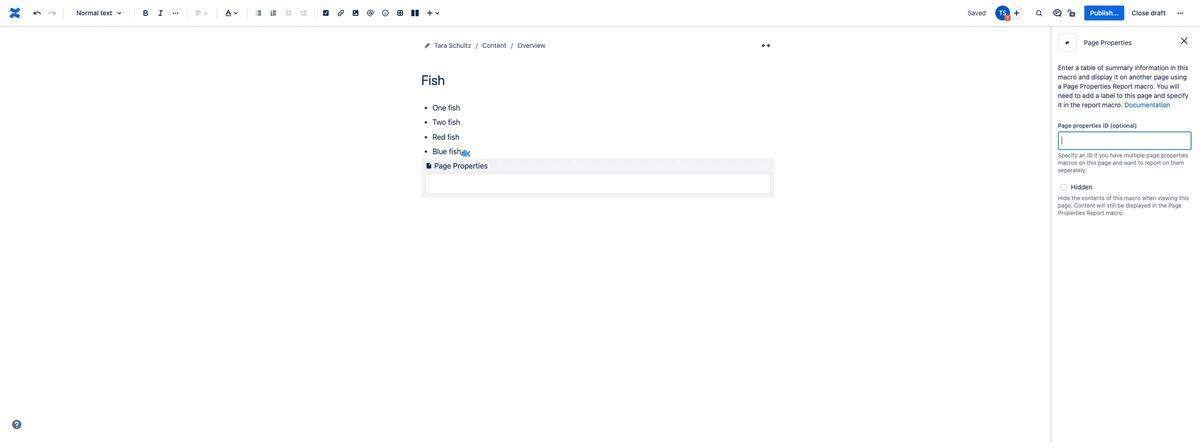 Task type: describe. For each thing, give the bounding box(es) containing it.
fish for two fish
[[448, 118, 460, 127]]

find and replace image
[[1034, 7, 1045, 19]]

be
[[1118, 202, 1125, 209]]

bold ⌘b image
[[140, 7, 151, 19]]

macros
[[1058, 159, 1078, 166]]

0 vertical spatial it
[[1115, 73, 1119, 81]]

fish for blue fish
[[449, 147, 461, 156]]

hidden
[[1072, 183, 1093, 191]]

schultz
[[449, 41, 472, 49]]

using
[[1171, 73, 1187, 81]]

0 horizontal spatial on
[[1079, 159, 1086, 166]]

properties inside hidden hide the contents of this macro when viewing this page. content will still be displayed in the page properties report macro.
[[1058, 209, 1086, 216]]

this inside specify an id if you have multiple page properties macros on this page and want to report on them seperately.
[[1087, 159, 1097, 166]]

invite to edit image
[[1012, 7, 1023, 18]]

want
[[1125, 159, 1137, 166]]

page properties image
[[423, 160, 434, 171]]

1 horizontal spatial to
[[1117, 91, 1123, 99]]

italic ⌘i image
[[155, 7, 166, 19]]

2 horizontal spatial on
[[1163, 159, 1170, 166]]

id for properties
[[1103, 122, 1109, 129]]

blue
[[433, 147, 447, 156]]

0 vertical spatial content
[[483, 41, 507, 49]]

page inside hidden hide the contents of this macro when viewing this page. content will still be displayed in the page properties report macro.
[[1169, 202, 1182, 209]]

another
[[1130, 73, 1153, 81]]

properties up summary
[[1101, 39, 1132, 47]]

two
[[433, 118, 446, 127]]

documentation
[[1125, 101, 1171, 109]]

close image
[[1179, 35, 1190, 46]]

multiple
[[1125, 152, 1146, 159]]

macro. inside hidden hide the contents of this macro when viewing this page. content will still be displayed in the page properties report macro.
[[1106, 209, 1124, 216]]

page up you
[[1155, 73, 1169, 81]]

Page properties ID (optional) text field
[[1059, 132, 1191, 149]]

text
[[100, 9, 112, 17]]

an
[[1080, 152, 1086, 159]]

0 vertical spatial a
[[1076, 64, 1080, 72]]

you
[[1157, 82, 1169, 90]]

will inside enter a table of summary information in this macro and display it on another page using a page properties report macro. you will need to add a label to this page and specify it in the report macro.
[[1170, 82, 1180, 90]]

1 vertical spatial it
[[1058, 101, 1062, 109]]

overview
[[518, 41, 546, 49]]

close draft
[[1132, 9, 1166, 17]]

of inside enter a table of summary information in this macro and display it on another page using a page properties report macro. you will need to add a label to this page and specify it in the report macro.
[[1098, 64, 1104, 72]]

table
[[1081, 64, 1096, 72]]

bullet list ⌘⇧8 image
[[253, 7, 264, 19]]

when
[[1143, 195, 1157, 202]]

help image
[[11, 419, 22, 430]]

page up table
[[1085, 39, 1099, 47]]

numbered list ⌘⇧7 image
[[268, 7, 279, 19]]

0 vertical spatial macro.
[[1135, 82, 1156, 90]]

report inside enter a table of summary information in this macro and display it on another page using a page properties report macro. you will need to add a label to this page and specify it in the report macro.
[[1083, 101, 1101, 109]]

properties inside specify an id if you have multiple page properties macros on this page and want to report on them seperately.
[[1162, 152, 1189, 159]]

content inside hidden hide the contents of this macro when viewing this page. content will still be displayed in the page properties report macro.
[[1075, 202, 1096, 209]]

saved
[[968, 9, 987, 17]]

them
[[1171, 159, 1185, 166]]

red
[[433, 133, 446, 141]]

and inside specify an id if you have multiple page properties macros on this page and want to report on them seperately.
[[1113, 159, 1123, 166]]

display
[[1092, 73, 1113, 81]]

add
[[1083, 91, 1094, 99]]

overview link
[[518, 40, 546, 51]]

0 vertical spatial and
[[1079, 73, 1090, 81]]

publish... button
[[1085, 6, 1125, 20]]

if
[[1095, 152, 1098, 159]]

one
[[433, 104, 446, 112]]

no restrictions image
[[1068, 7, 1079, 19]]

:fish: image
[[461, 148, 471, 157]]

in inside hidden hide the contents of this macro when viewing this page. content will still be displayed in the page properties report macro.
[[1153, 202, 1157, 209]]

viewing
[[1158, 195, 1178, 202]]

0 horizontal spatial to
[[1075, 91, 1081, 99]]

report inside enter a table of summary information in this macro and display it on another page using a page properties report macro. you will need to add a label to this page and specify it in the report macro.
[[1113, 82, 1133, 90]]

page properties inside main content area, start typing to enter text. text box
[[434, 161, 488, 170]]

red fish
[[433, 133, 460, 141]]

page inside main content area, start typing to enter text. text box
[[434, 161, 451, 170]]

hidden hide the contents of this macro when viewing this page. content will still be displayed in the page properties report macro.
[[1058, 183, 1189, 216]]

tara schultz link
[[434, 40, 472, 51]]

0 vertical spatial in
[[1171, 64, 1176, 72]]

content link
[[483, 40, 507, 51]]

specify
[[1058, 152, 1078, 159]]

tara schultz image
[[996, 6, 1011, 20]]

0 horizontal spatial a
[[1058, 82, 1062, 90]]

properties inside enter a table of summary information in this macro and display it on another page using a page properties report macro. you will need to add a label to this page and specify it in the report macro.
[[1081, 82, 1111, 90]]

emoji image
[[380, 7, 391, 19]]

1 vertical spatial the
[[1072, 195, 1081, 202]]

properties inside main content area, start typing to enter text. text box
[[453, 161, 488, 170]]

draft
[[1151, 9, 1166, 17]]

the inside enter a table of summary information in this macro and display it on another page using a page properties report macro. you will need to add a label to this page and specify it in the report macro.
[[1071, 101, 1081, 109]]

outdent ⇧tab image
[[283, 7, 294, 19]]

move this page image
[[423, 42, 431, 49]]

2 vertical spatial a
[[1096, 91, 1100, 99]]

enter
[[1058, 64, 1074, 72]]

fish for red fish
[[448, 133, 460, 141]]



Task type: vqa. For each thing, say whether or not it's contained in the screenshot.
macro.
yes



Task type: locate. For each thing, give the bounding box(es) containing it.
(optional)
[[1111, 122, 1138, 129]]

0 vertical spatial will
[[1170, 82, 1180, 90]]

0 horizontal spatial page properties
[[434, 161, 488, 170]]

1 horizontal spatial macro
[[1125, 195, 1141, 202]]

1 vertical spatial macro
[[1125, 195, 1141, 202]]

0 horizontal spatial of
[[1098, 64, 1104, 72]]

blue fish
[[433, 147, 461, 156]]

0 horizontal spatial properties
[[1074, 122, 1102, 129]]

to inside specify an id if you have multiple page properties macros on this page and want to report on them seperately.
[[1139, 159, 1144, 166]]

1 vertical spatial report
[[1087, 209, 1105, 216]]

page.
[[1058, 202, 1073, 209]]

0 horizontal spatial will
[[1097, 202, 1106, 209]]

page inside enter a table of summary information in this macro and display it on another page using a page properties report macro. you will need to add a label to this page and specify it in the report macro.
[[1064, 82, 1079, 90]]

page down blue
[[434, 161, 451, 170]]

you
[[1100, 152, 1109, 159]]

and
[[1079, 73, 1090, 81], [1155, 91, 1166, 99], [1113, 159, 1123, 166]]

1 horizontal spatial of
[[1107, 195, 1112, 202]]

tara schultz
[[434, 41, 472, 49]]

in down need
[[1064, 101, 1069, 109]]

have
[[1111, 152, 1123, 159]]

properties up an on the top right of the page
[[1074, 122, 1102, 129]]

page properties
[[1085, 39, 1132, 47], [434, 161, 488, 170]]

report down add
[[1083, 101, 1101, 109]]

page right multiple
[[1147, 152, 1160, 159]]

confluence image
[[7, 6, 22, 20], [7, 6, 22, 20]]

undo ⌘z image
[[32, 7, 43, 19]]

documentation link
[[1125, 101, 1171, 109]]

page properties up summary
[[1085, 39, 1132, 47]]

indent tab image
[[298, 7, 309, 19]]

publish...
[[1091, 9, 1119, 17]]

will left still
[[1097, 202, 1106, 209]]

information
[[1135, 64, 1169, 72]]

1 horizontal spatial id
[[1103, 122, 1109, 129]]

Give this page a title text field
[[421, 72, 774, 88]]

a left table
[[1076, 64, 1080, 72]]

0 horizontal spatial id
[[1088, 152, 1093, 159]]

fish for one fish
[[448, 104, 460, 112]]

2 horizontal spatial to
[[1139, 159, 1144, 166]]

2 horizontal spatial and
[[1155, 91, 1166, 99]]

1 vertical spatial page properties
[[434, 161, 488, 170]]

0 vertical spatial macro
[[1058, 73, 1077, 81]]

Main content area, start typing to enter text. text field
[[421, 102, 774, 198]]

properties down :fish: image
[[453, 161, 488, 170]]

macro. down label
[[1103, 101, 1123, 109]]

report inside specify an id if you have multiple page properties macros on this page and want to report on them seperately.
[[1146, 159, 1162, 166]]

in up using
[[1171, 64, 1176, 72]]

macro. down another
[[1135, 82, 1156, 90]]

1 horizontal spatial it
[[1115, 73, 1119, 81]]

this down if
[[1087, 159, 1097, 166]]

0 horizontal spatial it
[[1058, 101, 1062, 109]]

will
[[1170, 82, 1180, 90], [1097, 202, 1106, 209]]

1 vertical spatial a
[[1058, 82, 1062, 90]]

specify an id if you have multiple page properties macros on this page and want to report on them seperately.
[[1058, 152, 1189, 174]]

content down contents
[[1075, 202, 1096, 209]]

enter a table of summary information in this macro and display it on another page using a page properties report macro. you will need to add a label to this page and specify it in the report macro.
[[1058, 64, 1189, 109]]

0 vertical spatial id
[[1103, 122, 1109, 129]]

0 horizontal spatial content
[[483, 41, 507, 49]]

summary
[[1106, 64, 1134, 72]]

fish right red
[[448, 133, 460, 141]]

layouts image
[[410, 7, 421, 19]]

fish
[[448, 104, 460, 112], [448, 118, 460, 127], [448, 133, 460, 141], [449, 147, 461, 156]]

properties down page.
[[1058, 209, 1086, 216]]

link image
[[335, 7, 346, 19]]

normal
[[76, 9, 99, 17]]

properties
[[1101, 39, 1132, 47], [1081, 82, 1111, 90], [453, 161, 488, 170], [1058, 209, 1086, 216]]

2 horizontal spatial a
[[1096, 91, 1100, 99]]

need
[[1058, 91, 1073, 99]]

hide
[[1058, 195, 1071, 202]]

content right "schultz"
[[483, 41, 507, 49]]

on
[[1120, 73, 1128, 81], [1079, 159, 1086, 166], [1163, 159, 1170, 166]]

report
[[1083, 101, 1101, 109], [1146, 159, 1162, 166]]

1 horizontal spatial on
[[1120, 73, 1128, 81]]

in down 'when'
[[1153, 202, 1157, 209]]

the right hide
[[1072, 195, 1081, 202]]

to right label
[[1117, 91, 1123, 99]]

comment icon image
[[1053, 7, 1064, 19]]

one fish
[[433, 104, 460, 112]]

1 vertical spatial of
[[1107, 195, 1112, 202]]

page down viewing
[[1169, 202, 1182, 209]]

of up display
[[1098, 64, 1104, 72]]

and down you
[[1155, 91, 1166, 99]]

this up be
[[1114, 195, 1123, 202]]

on left them
[[1163, 159, 1170, 166]]

of inside hidden hide the contents of this macro when viewing this page. content will still be displayed in the page properties report macro.
[[1107, 195, 1112, 202]]

close draft button
[[1127, 6, 1172, 20]]

1 horizontal spatial content
[[1075, 202, 1096, 209]]

properties down display
[[1081, 82, 1111, 90]]

tara
[[434, 41, 447, 49]]

normal text button
[[67, 3, 131, 23]]

on down an on the top right of the page
[[1079, 159, 1086, 166]]

the
[[1071, 101, 1081, 109], [1072, 195, 1081, 202], [1159, 202, 1168, 209]]

id
[[1103, 122, 1109, 129], [1088, 152, 1093, 159]]

and down table
[[1079, 73, 1090, 81]]

id for an
[[1088, 152, 1093, 159]]

1 horizontal spatial page properties
[[1085, 39, 1132, 47]]

normal text
[[76, 9, 112, 17]]

of
[[1098, 64, 1104, 72], [1107, 195, 1112, 202]]

0 horizontal spatial macro
[[1058, 73, 1077, 81]]

to
[[1075, 91, 1081, 99], [1117, 91, 1123, 99], [1139, 159, 1144, 166]]

specify
[[1167, 91, 1189, 99]]

0 vertical spatial report
[[1083, 101, 1101, 109]]

report inside hidden hide the contents of this macro when viewing this page. content will still be displayed in the page properties report macro.
[[1087, 209, 1105, 216]]

to left add
[[1075, 91, 1081, 99]]

two fish
[[433, 118, 460, 127]]

more formatting image
[[170, 7, 181, 19]]

and down have
[[1113, 159, 1123, 166]]

2 vertical spatial macro.
[[1106, 209, 1124, 216]]

close
[[1132, 9, 1150, 17]]

the down viewing
[[1159, 202, 1168, 209]]

displayed
[[1126, 202, 1151, 209]]

contents
[[1082, 195, 1105, 202]]

macro
[[1058, 73, 1077, 81], [1125, 195, 1141, 202]]

1 horizontal spatial report
[[1113, 82, 1133, 90]]

on down summary
[[1120, 73, 1128, 81]]

it down summary
[[1115, 73, 1119, 81]]

seperately.
[[1058, 167, 1087, 174]]

1 horizontal spatial in
[[1153, 202, 1157, 209]]

still
[[1107, 202, 1117, 209]]

action item image
[[320, 7, 332, 19]]

properties up them
[[1162, 152, 1189, 159]]

redo ⌘⇧z image
[[46, 7, 58, 19]]

1 vertical spatial properties
[[1162, 152, 1189, 159]]

a
[[1076, 64, 1080, 72], [1058, 82, 1062, 90], [1096, 91, 1100, 99]]

page properties down :fish: image
[[434, 161, 488, 170]]

page
[[1085, 39, 1099, 47], [1064, 82, 1079, 90], [1058, 122, 1072, 129], [434, 161, 451, 170], [1169, 202, 1182, 209]]

a right add
[[1096, 91, 1100, 99]]

fish right blue
[[449, 147, 461, 156]]

report right want
[[1146, 159, 1162, 166]]

2 vertical spatial the
[[1159, 202, 1168, 209]]

page up specify at top right
[[1058, 122, 1072, 129]]

id left if
[[1088, 152, 1093, 159]]

this up documentation
[[1125, 91, 1136, 99]]

this right viewing
[[1180, 195, 1189, 202]]

page properties id (optional)
[[1058, 122, 1138, 129]]

table image
[[395, 7, 406, 19]]

content
[[483, 41, 507, 49], [1075, 202, 1096, 209]]

0 horizontal spatial report
[[1087, 209, 1105, 216]]

of up still
[[1107, 195, 1112, 202]]

more image
[[1176, 7, 1187, 19]]

1 horizontal spatial a
[[1076, 64, 1080, 72]]

macro. down still
[[1106, 209, 1124, 216]]

on inside enter a table of summary information in this macro and display it on another page using a page properties report macro. you will need to add a label to this page and specify it in the report macro.
[[1120, 73, 1128, 81]]

page down you
[[1099, 159, 1112, 166]]

id inside specify an id if you have multiple page properties macros on this page and want to report on them seperately.
[[1088, 152, 1093, 159]]

it
[[1115, 73, 1119, 81], [1058, 101, 1062, 109]]

0 vertical spatial the
[[1071, 101, 1081, 109]]

label
[[1101, 91, 1116, 99]]

0 vertical spatial page properties
[[1085, 39, 1132, 47]]

0 horizontal spatial in
[[1064, 101, 1069, 109]]

0 vertical spatial of
[[1098, 64, 1104, 72]]

macro.
[[1135, 82, 1156, 90], [1103, 101, 1123, 109], [1106, 209, 1124, 216]]

will inside hidden hide the contents of this macro when viewing this page. content will still be displayed in the page properties report macro.
[[1097, 202, 1106, 209]]

1 vertical spatial macro.
[[1103, 101, 1123, 109]]

1 vertical spatial id
[[1088, 152, 1093, 159]]

2 vertical spatial and
[[1113, 159, 1123, 166]]

macro inside hidden hide the contents of this macro when viewing this page. content will still be displayed in the page properties report macro.
[[1125, 195, 1141, 202]]

the down need
[[1071, 101, 1081, 109]]

page up need
[[1064, 82, 1079, 90]]

page up documentation link
[[1138, 91, 1153, 99]]

:fish: image
[[461, 148, 471, 157]]

1 vertical spatial in
[[1064, 101, 1069, 109]]

make page full-width image
[[761, 40, 772, 51]]

1 horizontal spatial report
[[1146, 159, 1162, 166]]

2 vertical spatial in
[[1153, 202, 1157, 209]]

macro down enter
[[1058, 73, 1077, 81]]

macro inside enter a table of summary information in this macro and display it on another page using a page properties report macro. you will need to add a label to this page and specify it in the report macro.
[[1058, 73, 1077, 81]]

report up label
[[1113, 82, 1133, 90]]

1 vertical spatial report
[[1146, 159, 1162, 166]]

0 vertical spatial properties
[[1074, 122, 1102, 129]]

macro up displayed
[[1125, 195, 1141, 202]]

properties
[[1074, 122, 1102, 129], [1162, 152, 1189, 159]]

0 horizontal spatial and
[[1079, 73, 1090, 81]]

fish right one
[[448, 104, 460, 112]]

it down need
[[1058, 101, 1062, 109]]

add image, video, or file image
[[350, 7, 361, 19]]

fish right two
[[448, 118, 460, 127]]

1 horizontal spatial properties
[[1162, 152, 1189, 159]]

this
[[1178, 64, 1189, 72], [1125, 91, 1136, 99], [1087, 159, 1097, 166], [1114, 195, 1123, 202], [1180, 195, 1189, 202]]

report
[[1113, 82, 1133, 90], [1087, 209, 1105, 216]]

id left (optional)
[[1103, 122, 1109, 129]]

page
[[1155, 73, 1169, 81], [1138, 91, 1153, 99], [1147, 152, 1160, 159], [1099, 159, 1112, 166]]

1 vertical spatial will
[[1097, 202, 1106, 209]]

a up need
[[1058, 82, 1062, 90]]

to down multiple
[[1139, 159, 1144, 166]]

0 horizontal spatial report
[[1083, 101, 1101, 109]]

1 horizontal spatial will
[[1170, 82, 1180, 90]]

0 vertical spatial report
[[1113, 82, 1133, 90]]

2 horizontal spatial in
[[1171, 64, 1176, 72]]

1 vertical spatial content
[[1075, 202, 1096, 209]]

mention image
[[365, 7, 376, 19]]

will up specify
[[1170, 82, 1180, 90]]

1 horizontal spatial and
[[1113, 159, 1123, 166]]

report down contents
[[1087, 209, 1105, 216]]

in
[[1171, 64, 1176, 72], [1064, 101, 1069, 109], [1153, 202, 1157, 209]]

this up using
[[1178, 64, 1189, 72]]

1 vertical spatial and
[[1155, 91, 1166, 99]]



